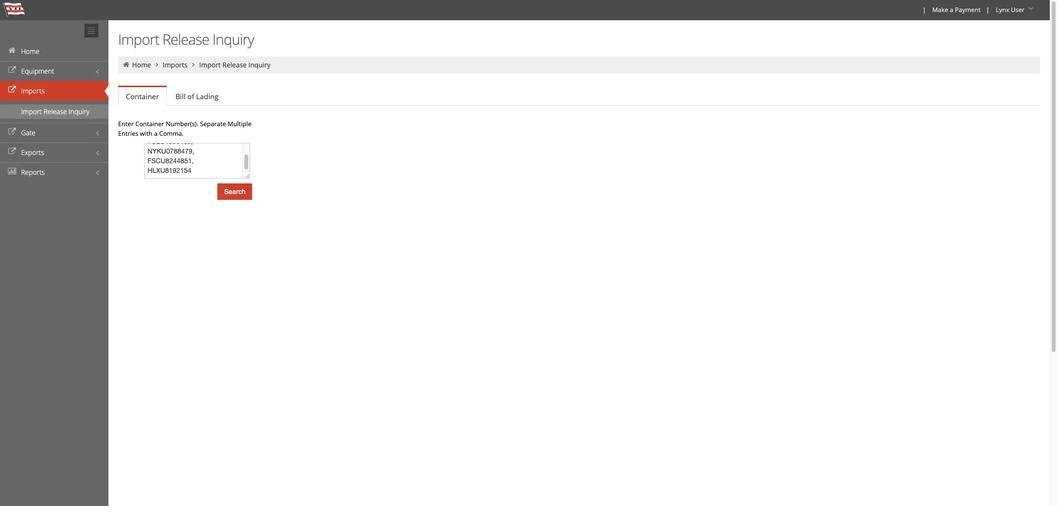 Task type: locate. For each thing, give the bounding box(es) containing it.
make a payment
[[933, 5, 981, 14]]

2 external link image from the top
[[7, 87, 17, 94]]

0 vertical spatial import
[[118, 29, 159, 49]]

0 horizontal spatial imports
[[21, 86, 45, 96]]

of
[[188, 92, 194, 101]]

1 vertical spatial home
[[132, 60, 151, 69]]

user
[[1012, 5, 1025, 14]]

| left make
[[923, 5, 927, 14]]

home image
[[7, 47, 17, 54]]

1 horizontal spatial home
[[132, 60, 151, 69]]

1 | from the left
[[923, 5, 927, 14]]

lading
[[196, 92, 219, 101]]

home link left angle right image
[[132, 60, 151, 69]]

1 vertical spatial container
[[135, 120, 164, 128]]

import right angle right icon
[[199, 60, 221, 69]]

0 horizontal spatial |
[[923, 5, 927, 14]]

0 horizontal spatial import
[[21, 107, 42, 116]]

external link image for imports
[[7, 87, 17, 94]]

2 | from the left
[[987, 5, 990, 14]]

container inside enter container number(s).  separate multiple entries with a comma.
[[135, 120, 164, 128]]

0 vertical spatial release
[[163, 29, 209, 49]]

bill of lading link
[[168, 87, 226, 106]]

imports link left angle right icon
[[163, 60, 188, 69]]

a
[[951, 5, 954, 14], [154, 129, 158, 138]]

2 horizontal spatial release
[[223, 60, 247, 69]]

external link image
[[7, 67, 17, 74], [7, 87, 17, 94], [7, 149, 17, 155]]

import release inquiry
[[118, 29, 254, 49], [199, 60, 271, 69], [21, 107, 90, 116]]

1 vertical spatial imports
[[21, 86, 45, 96]]

1 external link image from the top
[[7, 67, 17, 74]]

0 horizontal spatial a
[[154, 129, 158, 138]]

1 horizontal spatial imports
[[163, 60, 188, 69]]

1 horizontal spatial import
[[118, 29, 159, 49]]

3 external link image from the top
[[7, 149, 17, 155]]

1 horizontal spatial home link
[[132, 60, 151, 69]]

0 vertical spatial home
[[21, 47, 40, 56]]

release right angle right icon
[[223, 60, 247, 69]]

release
[[163, 29, 209, 49], [223, 60, 247, 69], [44, 107, 67, 116]]

home link
[[0, 41, 109, 61], [132, 60, 151, 69]]

1 vertical spatial imports link
[[0, 81, 109, 101]]

equipment link
[[0, 61, 109, 81]]

release up gate link
[[44, 107, 67, 116]]

1 vertical spatial import release inquiry link
[[0, 105, 109, 119]]

a right with
[[154, 129, 158, 138]]

|
[[923, 5, 927, 14], [987, 5, 990, 14]]

exports
[[21, 148, 44, 157]]

import release inquiry link up gate link
[[0, 105, 109, 119]]

1 vertical spatial inquiry
[[249, 60, 271, 69]]

multiple
[[228, 120, 252, 128]]

search button
[[218, 184, 252, 200]]

external link image inside exports link
[[7, 149, 17, 155]]

2 vertical spatial external link image
[[7, 149, 17, 155]]

imports link down equipment
[[0, 81, 109, 101]]

import up home icon
[[118, 29, 159, 49]]

0 horizontal spatial home
[[21, 47, 40, 56]]

0 vertical spatial import release inquiry link
[[199, 60, 271, 69]]

container up enter
[[126, 92, 159, 101]]

None text field
[[144, 143, 250, 179]]

external link image
[[7, 129, 17, 136]]

import up gate
[[21, 107, 42, 116]]

home
[[21, 47, 40, 56], [132, 60, 151, 69]]

1 horizontal spatial |
[[987, 5, 990, 14]]

home left angle right image
[[132, 60, 151, 69]]

home image
[[122, 61, 130, 68]]

1 vertical spatial a
[[154, 129, 158, 138]]

imports left angle right icon
[[163, 60, 188, 69]]

import release inquiry up angle right icon
[[118, 29, 254, 49]]

release up angle right icon
[[163, 29, 209, 49]]

| left 'lynx'
[[987, 5, 990, 14]]

make a payment link
[[929, 0, 985, 20]]

enter container number(s).  separate multiple entries with a comma.
[[118, 120, 252, 138]]

reports link
[[0, 163, 109, 182]]

enter
[[118, 120, 134, 128]]

home link up equipment
[[0, 41, 109, 61]]

import
[[118, 29, 159, 49], [199, 60, 221, 69], [21, 107, 42, 116]]

gate link
[[0, 123, 109, 143]]

a right make
[[951, 5, 954, 14]]

import release inquiry link right angle right icon
[[199, 60, 271, 69]]

separate
[[200, 120, 226, 128]]

bar chart image
[[7, 168, 17, 175]]

imports down equipment
[[21, 86, 45, 96]]

inquiry
[[213, 29, 254, 49], [249, 60, 271, 69], [69, 107, 90, 116]]

make
[[933, 5, 949, 14]]

imports link
[[163, 60, 188, 69], [0, 81, 109, 101]]

0 vertical spatial inquiry
[[213, 29, 254, 49]]

container link
[[118, 87, 167, 106]]

home right home image
[[21, 47, 40, 56]]

1 vertical spatial external link image
[[7, 87, 17, 94]]

import release inquiry link
[[199, 60, 271, 69], [0, 105, 109, 119]]

0 horizontal spatial imports link
[[0, 81, 109, 101]]

1 horizontal spatial release
[[163, 29, 209, 49]]

imports
[[163, 60, 188, 69], [21, 86, 45, 96]]

1 horizontal spatial a
[[951, 5, 954, 14]]

1 horizontal spatial import release inquiry link
[[199, 60, 271, 69]]

external link image inside equipment link
[[7, 67, 17, 74]]

import release inquiry right angle right icon
[[199, 60, 271, 69]]

import release inquiry up gate link
[[21, 107, 90, 116]]

2 vertical spatial release
[[44, 107, 67, 116]]

search
[[224, 188, 246, 196]]

container up with
[[135, 120, 164, 128]]

2 vertical spatial import
[[21, 107, 42, 116]]

2 horizontal spatial import
[[199, 60, 221, 69]]

0 vertical spatial a
[[951, 5, 954, 14]]

0 vertical spatial external link image
[[7, 67, 17, 74]]

container
[[126, 92, 159, 101], [135, 120, 164, 128]]

lynx user
[[996, 5, 1025, 14]]

0 vertical spatial imports link
[[163, 60, 188, 69]]

bill of lading
[[176, 92, 219, 101]]



Task type: describe. For each thing, give the bounding box(es) containing it.
0 vertical spatial container
[[126, 92, 159, 101]]

lynx
[[996, 5, 1010, 14]]

payment
[[956, 5, 981, 14]]

equipment
[[21, 67, 54, 76]]

with
[[140, 129, 153, 138]]

2 vertical spatial import release inquiry
[[21, 107, 90, 116]]

angle right image
[[153, 61, 161, 68]]

gate
[[21, 128, 35, 137]]

1 horizontal spatial imports link
[[163, 60, 188, 69]]

a inside enter container number(s).  separate multiple entries with a comma.
[[154, 129, 158, 138]]

external link image for exports
[[7, 149, 17, 155]]

lynx user link
[[992, 0, 1040, 20]]

0 horizontal spatial release
[[44, 107, 67, 116]]

angle down image
[[1027, 5, 1037, 12]]

0 vertical spatial import release inquiry
[[118, 29, 254, 49]]

1 vertical spatial import
[[199, 60, 221, 69]]

0 vertical spatial imports
[[163, 60, 188, 69]]

angle right image
[[189, 61, 198, 68]]

1 vertical spatial import release inquiry
[[199, 60, 271, 69]]

reports
[[21, 168, 45, 177]]

number(s).
[[166, 120, 199, 128]]

bill
[[176, 92, 186, 101]]

0 horizontal spatial import release inquiry link
[[0, 105, 109, 119]]

external link image for equipment
[[7, 67, 17, 74]]

1 vertical spatial release
[[223, 60, 247, 69]]

exports link
[[0, 143, 109, 163]]

entries
[[118, 129, 138, 138]]

comma.
[[159, 129, 184, 138]]

2 vertical spatial inquiry
[[69, 107, 90, 116]]

0 horizontal spatial home link
[[0, 41, 109, 61]]



Task type: vqa. For each thing, say whether or not it's contained in the screenshot.
Reports
yes



